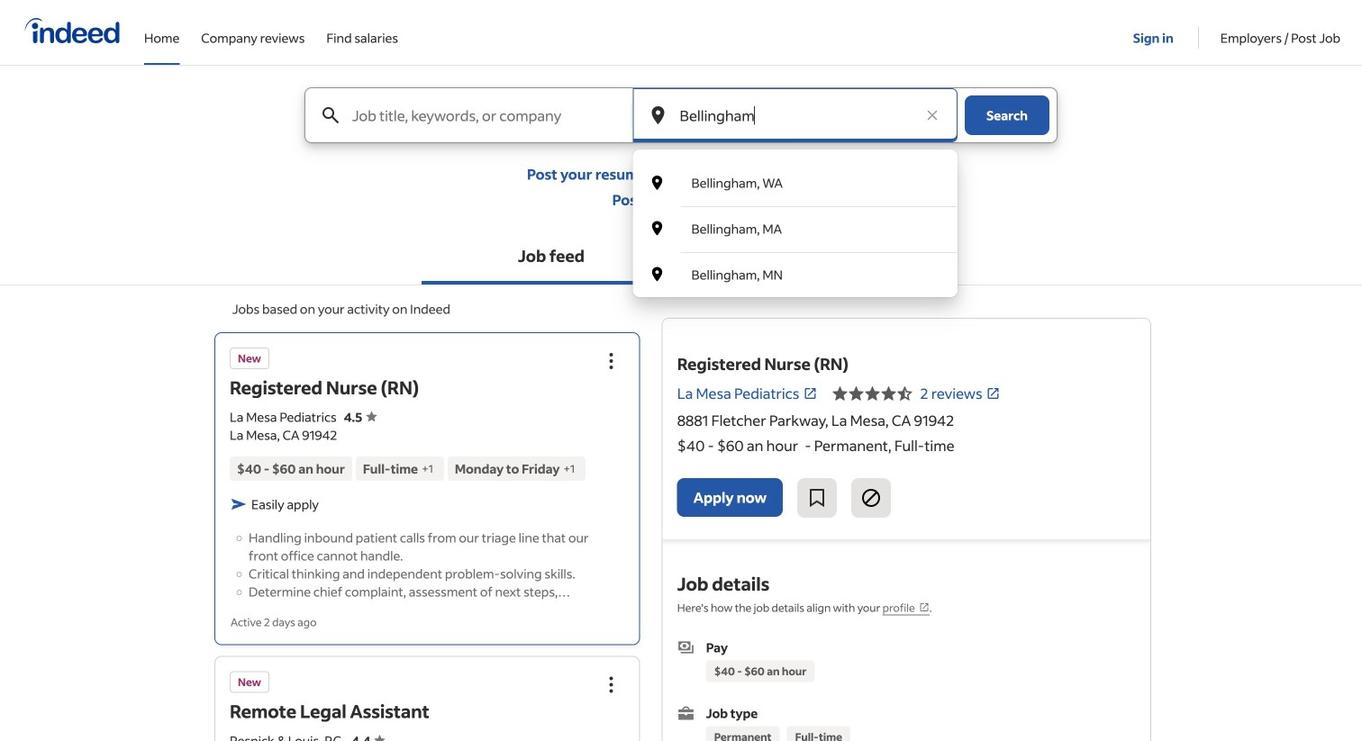 Task type: describe. For each thing, give the bounding box(es) containing it.
job actions for registered nurse (rn) is collapsed image
[[601, 351, 623, 372]]

search suggestions list box
[[633, 160, 958, 298]]

job actions for remote legal assistant is collapsed image
[[601, 675, 623, 696]]

not interested image
[[861, 488, 882, 509]]

clear location input image
[[924, 106, 942, 124]]

Edit location text field
[[676, 88, 915, 142]]

4.5 out of 5 stars image
[[832, 383, 913, 405]]

4.5 out of 5 stars. link to 2 reviews company ratings (opens in a new tab) image
[[987, 387, 1001, 401]]



Task type: vqa. For each thing, say whether or not it's contained in the screenshot.
Job Actions For Journeyman Plumber (Installers) Is Collapsed image at the left bottom of the page
no



Task type: locate. For each thing, give the bounding box(es) containing it.
4.5 out of five stars rating image
[[344, 409, 377, 425]]

la mesa pediatrics (opens in a new tab) image
[[803, 387, 818, 401]]

None search field
[[290, 87, 1072, 298]]

main content
[[0, 87, 1363, 742]]

tab list
[[0, 231, 1363, 286]]

save this job image
[[807, 488, 828, 509]]

search: Job title, keywords, or company text field
[[349, 88, 630, 142]]

4.4 out of five stars rating image
[[352, 733, 385, 742]]

job preferences (opens in a new window) image
[[919, 602, 930, 613]]



